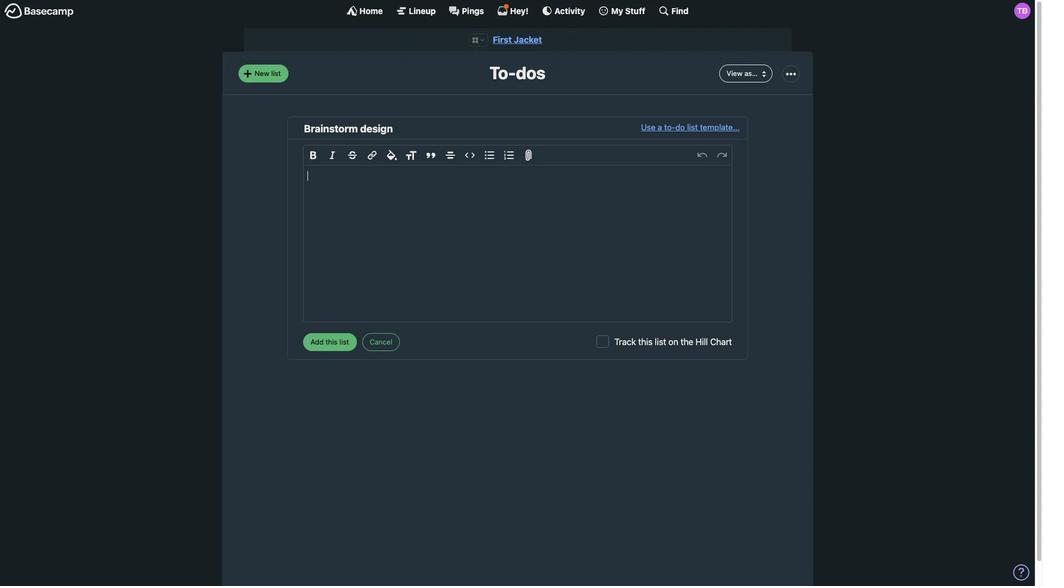 Task type: locate. For each thing, give the bounding box(es) containing it.
view as…
[[727, 69, 758, 78]]

first
[[493, 35, 512, 45]]

use
[[641, 122, 656, 132]]

list right new
[[271, 69, 281, 78]]

do
[[676, 122, 685, 132]]

2 vertical spatial list
[[655, 338, 666, 347]]

new list
[[255, 69, 281, 78]]

hill chart
[[696, 338, 732, 347]]

use a to-do list template...
[[641, 122, 740, 132]]

new
[[255, 69, 269, 78]]

track this list on the hill chart
[[614, 338, 732, 347]]

view
[[727, 69, 743, 78]]

pings
[[462, 6, 484, 15]]

home
[[359, 6, 383, 15]]

the
[[681, 338, 693, 347]]

this
[[638, 338, 653, 347]]

find button
[[658, 5, 689, 16]]

1 vertical spatial list
[[687, 122, 698, 132]]

main element
[[0, 0, 1035, 21]]

on
[[669, 338, 678, 347]]

view as… button
[[719, 65, 772, 83]]

list right "do"
[[687, 122, 698, 132]]

0 vertical spatial list
[[271, 69, 281, 78]]

first jacket
[[493, 35, 542, 45]]

jacket
[[514, 35, 542, 45]]

list
[[271, 69, 281, 78], [687, 122, 698, 132], [655, 338, 666, 347]]

home link
[[346, 5, 383, 16]]

list left on
[[655, 338, 666, 347]]

lineup
[[409, 6, 436, 15]]

my stuff button
[[598, 5, 645, 16]]

2 horizontal spatial list
[[687, 122, 698, 132]]

None submit
[[303, 334, 357, 351]]



Task type: describe. For each thing, give the bounding box(es) containing it.
hey! button
[[497, 4, 529, 16]]

cancel
[[370, 338, 392, 347]]

tyler black image
[[1014, 3, 1031, 19]]

as…
[[745, 69, 758, 78]]

activity
[[555, 6, 585, 15]]

To-do list description: Add extra details or attach a file text field
[[303, 166, 732, 322]]

Name this list… text field
[[304, 121, 641, 137]]

activity link
[[542, 5, 585, 16]]

1 horizontal spatial list
[[655, 338, 666, 347]]

template...
[[700, 122, 740, 132]]

switch accounts image
[[4, 3, 74, 20]]

lineup link
[[396, 5, 436, 16]]

stuff
[[625, 6, 645, 15]]

new list link
[[238, 65, 288, 83]]

my stuff
[[611, 6, 645, 15]]

track
[[614, 338, 636, 347]]

to-
[[664, 122, 676, 132]]

first jacket link
[[493, 35, 542, 45]]

to-dos
[[490, 63, 546, 83]]

0 horizontal spatial list
[[271, 69, 281, 78]]

a
[[658, 122, 662, 132]]

cancel button
[[362, 334, 400, 351]]

dos
[[516, 63, 546, 83]]

find
[[672, 6, 689, 15]]

to-
[[490, 63, 516, 83]]

hey!
[[510, 6, 529, 15]]

my
[[611, 6, 623, 15]]

pings button
[[449, 5, 484, 16]]

use a to-do list template... link
[[641, 121, 740, 137]]



Task type: vqa. For each thing, say whether or not it's contained in the screenshot.
'Dates' within the Set important dates on a shared schedule. Subscribe to events in Google Cal, iCal, or Outlook.
no



